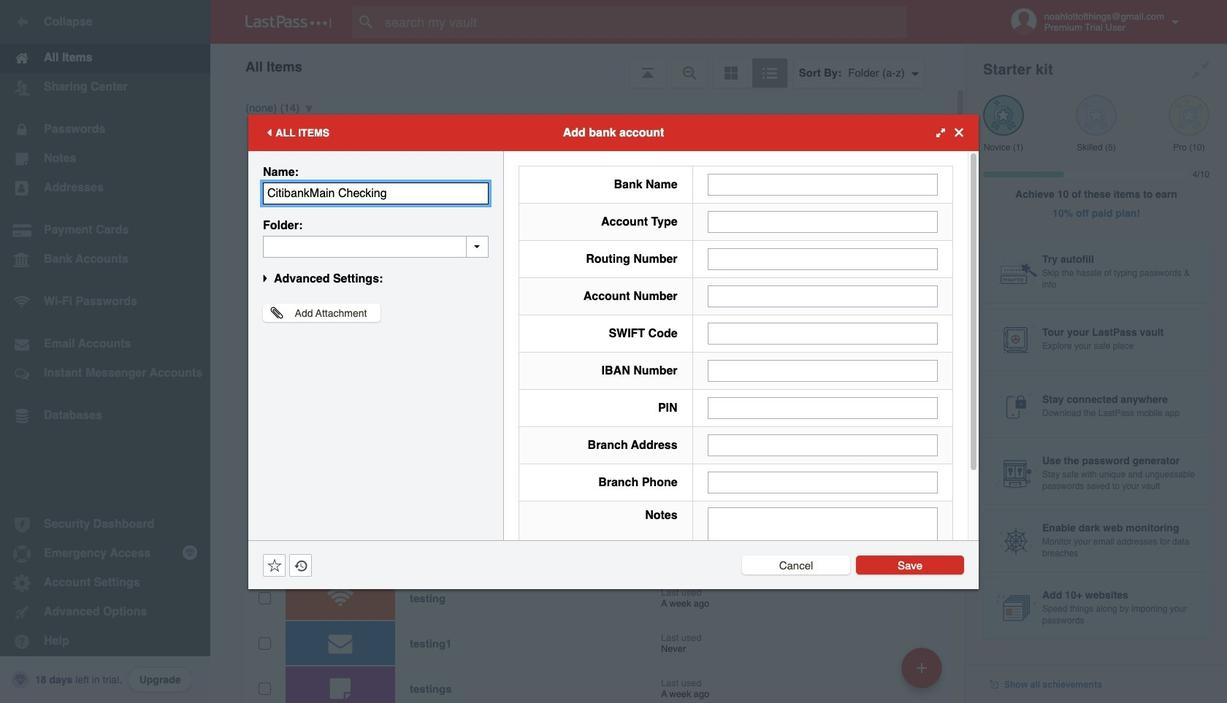 Task type: describe. For each thing, give the bounding box(es) containing it.
new item navigation
[[896, 644, 951, 704]]

lastpass image
[[245, 15, 332, 28]]



Task type: vqa. For each thing, say whether or not it's contained in the screenshot.
New item element
no



Task type: locate. For each thing, give the bounding box(es) containing it.
vault options navigation
[[210, 44, 966, 88]]

new item image
[[917, 663, 927, 673]]

dialog
[[248, 114, 979, 607]]

None text field
[[708, 174, 938, 195], [263, 182, 489, 204], [708, 211, 938, 233], [708, 285, 938, 307], [708, 360, 938, 382], [708, 434, 938, 456], [708, 174, 938, 195], [263, 182, 489, 204], [708, 211, 938, 233], [708, 285, 938, 307], [708, 360, 938, 382], [708, 434, 938, 456]]

Search search field
[[352, 6, 936, 38]]

None text field
[[263, 236, 489, 258], [708, 248, 938, 270], [708, 323, 938, 344], [708, 397, 938, 419], [708, 472, 938, 494], [708, 507, 938, 598], [263, 236, 489, 258], [708, 248, 938, 270], [708, 323, 938, 344], [708, 397, 938, 419], [708, 472, 938, 494], [708, 507, 938, 598]]

search my vault text field
[[352, 6, 936, 38]]

main navigation navigation
[[0, 0, 210, 704]]



